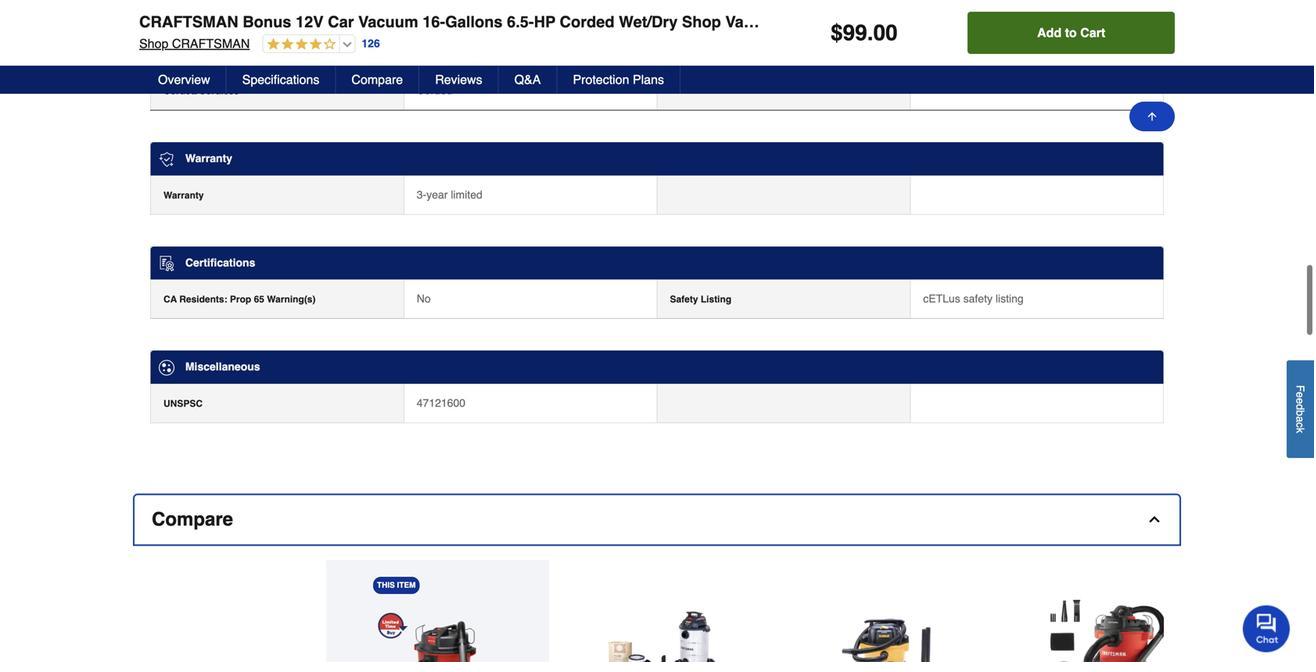 Task type: vqa. For each thing, say whether or not it's contained in the screenshot.
c
yes



Task type: describe. For each thing, give the bounding box(es) containing it.
1 vertical spatial warranty
[[164, 190, 204, 201]]

hp
[[534, 13, 556, 31]]

specifications button
[[227, 66, 336, 94]]

overview
[[158, 72, 210, 87]]

.
[[867, 20, 873, 45]]

safety
[[670, 294, 698, 305]]

built-
[[164, 7, 187, 18]]

craftsman bonus 12v car vacuum 16-gallons 6.5-hp corded wet/dry shop vacuum with accessories included
[[139, 13, 986, 31]]

certifications
[[185, 256, 255, 269]]

chat invite button image
[[1243, 605, 1291, 653]]

k
[[1294, 428, 1307, 434]]

1 horizontal spatial corded
[[560, 13, 615, 31]]

built-in pump
[[164, 7, 225, 18]]

cetlus safety listing
[[923, 293, 1024, 305]]

ca
[[164, 294, 177, 305]]

6.5-
[[507, 13, 534, 31]]

4.2 stars image
[[263, 38, 336, 52]]

shop craftsman
[[139, 36, 250, 51]]

99
[[843, 20, 867, 45]]

wet/dry
[[619, 13, 678, 31]]

0 vertical spatial warranty
[[185, 152, 232, 165]]

0 vertical spatial compare button
[[336, 66, 419, 94]]

warning(s)
[[267, 294, 316, 305]]

item
[[397, 581, 416, 590]]

protection plans
[[573, 72, 664, 87]]

safety listing
[[670, 294, 732, 305]]

residents:
[[179, 294, 227, 305]]

c
[[1294, 423, 1307, 428]]

1 vertical spatial craftsman
[[172, 36, 250, 51]]

craftsman detachable blower 12-gallons 6-hp corded wet/dry shop vacuum with accessories included image
[[1042, 592, 1171, 663]]

overview button
[[142, 66, 227, 94]]

listing
[[996, 293, 1024, 305]]

no for built-in pump
[[417, 6, 431, 18]]

add
[[1037, 25, 1062, 40]]

protection
[[573, 72, 629, 87]]

reviews
[[435, 72, 482, 87]]

in
[[187, 7, 196, 18]]

1 vertical spatial compare button
[[135, 495, 1180, 545]]

bonus
[[243, 13, 291, 31]]

arrow up image
[[1146, 110, 1159, 123]]

voltage
[[670, 7, 703, 18]]

f e e d b a c k
[[1294, 386, 1307, 434]]

limited
[[451, 188, 483, 201]]

cart
[[1080, 25, 1106, 40]]

this
[[377, 581, 395, 590]]

3-year limited
[[417, 188, 483, 201]]

$ 99 . 00
[[831, 20, 898, 45]]

reviews button
[[419, 66, 499, 94]]

craftsman bonus 12v car vacuum 16-gallons 6.5-hp corded wet/dry shop vacuum with accessories included image
[[373, 610, 502, 663]]

add to cart button
[[968, 12, 1175, 54]]

to
[[1065, 25, 1077, 40]]

126
[[362, 37, 380, 50]]

d
[[1294, 404, 1307, 411]]

1 vertical spatial corded
[[417, 84, 453, 97]]

with
[[790, 13, 821, 31]]



Task type: locate. For each thing, give the bounding box(es) containing it.
craftsman down pump
[[172, 36, 250, 51]]

1 horizontal spatial vacuum
[[726, 13, 786, 31]]

year
[[427, 188, 448, 201]]

q&a button
[[499, 66, 557, 94]]

1 e from the top
[[1294, 392, 1307, 398]]

vacuum left with
[[726, 13, 786, 31]]

1 horizontal spatial shop
[[682, 13, 721, 31]]

specifications
[[242, 72, 319, 87]]

0 vertical spatial shop
[[682, 13, 721, 31]]

shop down built-
[[139, 36, 168, 51]]

e
[[1294, 392, 1307, 398], [1294, 398, 1307, 404]]

1 horizontal spatial compare
[[352, 72, 403, 87]]

protection plans button
[[557, 66, 681, 94]]

2 no from the top
[[417, 293, 431, 305]]

compare for compare button to the top
[[352, 72, 403, 87]]

dewalt 9-gallons 5-hp corded wet/dry shop vacuum with accessories included image
[[819, 592, 948, 663]]

vacuum up "126"
[[358, 13, 418, 31]]

corded/cordless
[[164, 86, 239, 97]]

gallons
[[445, 13, 503, 31]]

compare for bottommost compare button
[[152, 509, 233, 530]]

12v
[[296, 13, 324, 31]]

ca residents: prop 65 warning(s)
[[164, 294, 316, 305]]

listing
[[701, 294, 732, 305]]

q&a
[[514, 72, 541, 87]]

f e e d b a c k button
[[1287, 361, 1314, 459]]

craftsman 8-gallons 4-hp corded wet/dry shop vacuum with accessories included image
[[596, 592, 725, 663]]

1 vertical spatial compare
[[152, 509, 233, 530]]

warranty up certifications
[[164, 190, 204, 201]]

pump
[[198, 7, 225, 18]]

corded
[[560, 13, 615, 31], [417, 84, 453, 97]]

e up b
[[1294, 398, 1307, 404]]

f
[[1294, 386, 1307, 392]]

miscellaneous
[[185, 361, 260, 373]]

65
[[254, 294, 264, 305]]

add to cart
[[1037, 25, 1106, 40]]

corded right hp
[[560, 13, 615, 31]]

craftsman up shop craftsman on the left top
[[139, 13, 238, 31]]

car
[[328, 13, 354, 31]]

16-
[[423, 13, 445, 31]]

no for ca residents: prop 65 warning(s)
[[417, 293, 431, 305]]

0 vertical spatial craftsman
[[139, 13, 238, 31]]

unspsc
[[164, 398, 203, 409]]

2 e from the top
[[1294, 398, 1307, 404]]

3-
[[417, 188, 427, 201]]

warranty down corded/cordless
[[185, 152, 232, 165]]

compare
[[352, 72, 403, 87], [152, 509, 233, 530]]

plans
[[633, 72, 664, 87]]

1 vacuum from the left
[[358, 13, 418, 31]]

1 no from the top
[[417, 6, 431, 18]]

0 vertical spatial corded
[[560, 13, 615, 31]]

chevron up image
[[1147, 512, 1163, 528]]

0 horizontal spatial vacuum
[[358, 13, 418, 31]]

0 vertical spatial compare
[[352, 72, 403, 87]]

no
[[417, 6, 431, 18], [417, 293, 431, 305]]

shop right wet/dry
[[682, 13, 721, 31]]

b
[[1294, 411, 1307, 417]]

47121600
[[417, 397, 466, 409]]

e up d
[[1294, 392, 1307, 398]]

prop
[[230, 294, 251, 305]]

warranty
[[185, 152, 232, 165], [164, 190, 204, 201]]

vacuum
[[358, 13, 418, 31], [726, 13, 786, 31]]

0 horizontal spatial shop
[[139, 36, 168, 51]]

0 horizontal spatial compare
[[152, 509, 233, 530]]

cetlus
[[923, 293, 960, 305]]

00
[[873, 20, 898, 45]]

a
[[1294, 417, 1307, 423]]

1 vertical spatial no
[[417, 293, 431, 305]]

safety
[[963, 293, 993, 305]]

corded down 16-
[[417, 84, 453, 97]]

included
[[922, 13, 986, 31]]

this item
[[377, 581, 416, 590]]

1 vertical spatial shop
[[139, 36, 168, 51]]

0 horizontal spatial corded
[[417, 84, 453, 97]]

craftsman
[[139, 13, 238, 31], [172, 36, 250, 51]]

$
[[831, 20, 843, 45]]

compare button
[[336, 66, 419, 94], [135, 495, 1180, 545]]

2 vacuum from the left
[[726, 13, 786, 31]]

accessories
[[825, 13, 917, 31]]

shop
[[682, 13, 721, 31], [139, 36, 168, 51]]

casters
[[164, 47, 198, 58]]

0 vertical spatial no
[[417, 6, 431, 18]]



